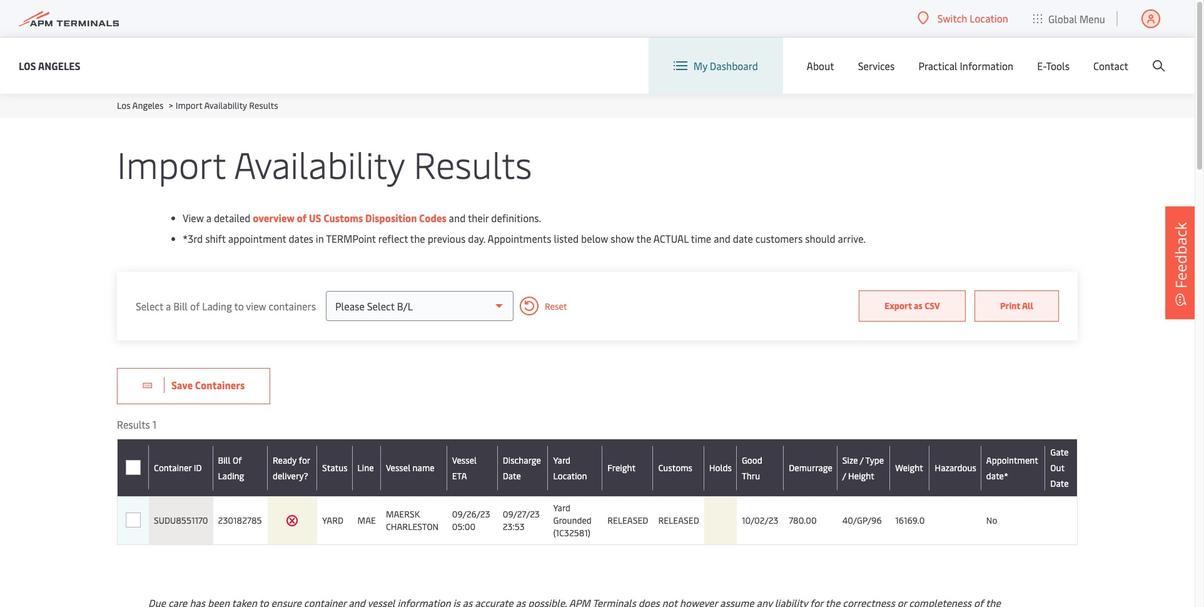 Task type: locate. For each thing, give the bounding box(es) containing it.
1 horizontal spatial los
[[117, 100, 131, 111]]

yard up the grounded
[[554, 502, 571, 514]]

1 vertical spatial /
[[843, 470, 847, 482]]

of left us
[[297, 211, 307, 225]]

yard inside yard location
[[554, 454, 571, 466]]

appointment date*
[[987, 454, 1039, 482]]

availability right >
[[204, 100, 247, 111]]

customs up the termpoint
[[324, 211, 363, 225]]

a right select
[[166, 299, 171, 313]]

vessel
[[452, 454, 477, 466], [386, 462, 411, 474]]

customs left holds
[[659, 462, 693, 474]]

1
[[153, 417, 157, 431]]

0 horizontal spatial of
[[190, 299, 200, 313]]

1 released from the left
[[608, 514, 649, 526]]

save containers button
[[117, 368, 271, 404]]

in
[[316, 232, 324, 245]]

0 vertical spatial los
[[19, 59, 36, 72]]

export as csv
[[885, 300, 941, 312]]

0 vertical spatial a
[[206, 211, 212, 225]]

None checkbox
[[126, 460, 141, 475], [126, 513, 141, 528], [126, 460, 141, 475], [126, 513, 141, 528]]

0 horizontal spatial released
[[608, 514, 649, 526]]

switch location
[[938, 11, 1009, 25]]

2 released from the left
[[659, 514, 700, 526]]

0 horizontal spatial a
[[166, 299, 171, 313]]

0 vertical spatial and
[[449, 211, 466, 225]]

vessel for name
[[386, 462, 411, 474]]

import down >
[[117, 139, 226, 188]]

yard location
[[554, 454, 587, 482]]

switch location button
[[918, 11, 1009, 25]]

about
[[807, 59, 835, 73]]

global menu button
[[1021, 0, 1118, 37]]

09/26/23
[[452, 508, 490, 520]]

los for los angeles
[[19, 59, 36, 72]]

e-
[[1038, 59, 1047, 73]]

1 vertical spatial los
[[117, 100, 131, 111]]

780.00
[[789, 514, 817, 526]]

1 horizontal spatial angeles
[[132, 100, 164, 111]]

2 yard from the top
[[554, 502, 571, 514]]

import availability results
[[117, 139, 532, 188]]

yard
[[554, 454, 571, 466], [554, 502, 571, 514]]

los
[[19, 59, 36, 72], [117, 100, 131, 111]]

0 vertical spatial import
[[176, 100, 202, 111]]

los angeles link
[[19, 58, 80, 74], [117, 100, 164, 111]]

the right show
[[637, 232, 652, 245]]

reflect
[[379, 232, 408, 245]]

vessel for eta
[[452, 454, 477, 466]]

angeles for los angeles > import availability results
[[132, 100, 164, 111]]

vessel name
[[386, 462, 435, 474]]

import
[[176, 100, 202, 111], [117, 139, 226, 188]]

sudu8551170
[[154, 514, 208, 526]]

/ right size
[[860, 454, 864, 466]]

location up the grounded
[[554, 470, 587, 482]]

export as csv button
[[859, 290, 966, 322]]

for
[[299, 454, 311, 466]]

height
[[849, 470, 875, 482]]

released
[[608, 514, 649, 526], [659, 514, 700, 526]]

and left the their
[[449, 211, 466, 225]]

yard inside yard grounded (1c32581)
[[554, 502, 571, 514]]

a for view
[[206, 211, 212, 225]]

location right switch
[[970, 11, 1009, 25]]

0 vertical spatial yard
[[554, 454, 571, 466]]

0 vertical spatial location
[[970, 11, 1009, 25]]

yard right discharge
[[554, 454, 571, 466]]

1 vertical spatial bill
[[218, 454, 231, 466]]

date down out
[[1051, 478, 1069, 489]]

0 horizontal spatial los
[[19, 59, 36, 72]]

/
[[860, 454, 864, 466], [843, 470, 847, 482]]

(1c32581)
[[554, 527, 591, 539]]

los angeles
[[19, 59, 80, 72]]

day.
[[468, 232, 486, 245]]

1 horizontal spatial vessel
[[452, 454, 477, 466]]

0 vertical spatial of
[[297, 211, 307, 225]]

16169.0
[[896, 514, 925, 526]]

location for switch
[[970, 11, 1009, 25]]

a for select
[[166, 299, 171, 313]]

1 horizontal spatial bill
[[218, 454, 231, 466]]

contact
[[1094, 59, 1129, 73]]

1 vertical spatial yard
[[554, 502, 571, 514]]

0 horizontal spatial location
[[554, 470, 587, 482]]

previous
[[428, 232, 466, 245]]

menu
[[1080, 12, 1106, 25]]

import right >
[[176, 100, 202, 111]]

1 horizontal spatial of
[[297, 211, 307, 225]]

1 horizontal spatial location
[[970, 11, 1009, 25]]

reset
[[545, 300, 567, 312]]

time
[[691, 232, 712, 245]]

global
[[1049, 12, 1078, 25]]

date down discharge
[[503, 470, 521, 482]]

0 horizontal spatial vessel
[[386, 462, 411, 474]]

their
[[468, 211, 489, 225]]

0 horizontal spatial date
[[503, 470, 521, 482]]

None checkbox
[[125, 460, 141, 475], [126, 513, 141, 528], [125, 460, 141, 475], [126, 513, 141, 528]]

0 horizontal spatial los angeles link
[[19, 58, 80, 74]]

0 horizontal spatial angeles
[[38, 59, 80, 72]]

practical information
[[919, 59, 1014, 73]]

bill left "of"
[[218, 454, 231, 466]]

the right the reflect
[[410, 232, 425, 245]]

print
[[1001, 300, 1021, 312]]

eta
[[452, 470, 467, 482]]

of
[[297, 211, 307, 225], [190, 299, 200, 313]]

0 horizontal spatial the
[[410, 232, 425, 245]]

services
[[859, 59, 895, 73]]

feedback button
[[1166, 206, 1197, 319]]

mae
[[358, 514, 376, 526]]

23:53
[[503, 521, 525, 533]]

line
[[358, 462, 374, 474]]

bill right select
[[173, 299, 188, 313]]

0 vertical spatial los angeles link
[[19, 58, 80, 74]]

bill of lading
[[218, 454, 244, 482]]

1 vertical spatial and
[[714, 232, 731, 245]]

e-tools
[[1038, 59, 1070, 73]]

of left to
[[190, 299, 200, 313]]

2 vertical spatial results
[[117, 417, 150, 431]]

1 vertical spatial customs
[[659, 462, 693, 474]]

10/02/23
[[742, 514, 779, 526]]

lading left to
[[202, 299, 232, 313]]

detailed
[[214, 211, 251, 225]]

1 vertical spatial results
[[414, 139, 532, 188]]

1 horizontal spatial date
[[1051, 478, 1069, 489]]

vessel up "eta"
[[452, 454, 477, 466]]

0 vertical spatial /
[[860, 454, 864, 466]]

1 horizontal spatial los angeles link
[[117, 100, 164, 111]]

practical
[[919, 59, 958, 73]]

1 vertical spatial location
[[554, 470, 587, 482]]

save
[[171, 378, 193, 392]]

1 horizontal spatial a
[[206, 211, 212, 225]]

1 yard from the top
[[554, 454, 571, 466]]

1 horizontal spatial the
[[637, 232, 652, 245]]

the
[[410, 232, 425, 245], [637, 232, 652, 245]]

location
[[970, 11, 1009, 25], [554, 470, 587, 482]]

a right view
[[206, 211, 212, 225]]

1 vertical spatial angeles
[[132, 100, 164, 111]]

bill inside bill of lading
[[218, 454, 231, 466]]

and
[[449, 211, 466, 225], [714, 232, 731, 245]]

0 vertical spatial results
[[249, 100, 278, 111]]

0 horizontal spatial customs
[[324, 211, 363, 225]]

angeles
[[38, 59, 80, 72], [132, 100, 164, 111]]

/ down size
[[843, 470, 847, 482]]

0 vertical spatial customs
[[324, 211, 363, 225]]

and left date
[[714, 232, 731, 245]]

availability up us
[[234, 139, 405, 188]]

appointments
[[488, 232, 552, 245]]

containers
[[195, 378, 245, 392]]

discharge
[[503, 454, 541, 466]]

lading down "of"
[[218, 470, 244, 482]]

1 horizontal spatial /
[[860, 454, 864, 466]]

1 horizontal spatial released
[[659, 514, 700, 526]]

vessel left name
[[386, 462, 411, 474]]

appointment
[[228, 232, 286, 245]]

0 horizontal spatial /
[[843, 470, 847, 482]]

0 vertical spatial angeles
[[38, 59, 80, 72]]

delivery?
[[273, 470, 308, 482]]

0 horizontal spatial bill
[[173, 299, 188, 313]]

0 horizontal spatial results
[[117, 417, 150, 431]]

ready for delivery?
[[273, 454, 311, 482]]

1 vertical spatial a
[[166, 299, 171, 313]]

results 1
[[117, 417, 157, 431]]

0 vertical spatial bill
[[173, 299, 188, 313]]

holds
[[710, 462, 732, 474]]

reset button
[[514, 297, 567, 315]]

0 vertical spatial lading
[[202, 299, 232, 313]]

1 vertical spatial import
[[117, 139, 226, 188]]



Task type: describe. For each thing, give the bounding box(es) containing it.
actual
[[654, 232, 689, 245]]

to
[[234, 299, 244, 313]]

name
[[413, 462, 435, 474]]

view
[[183, 211, 204, 225]]

yard for yard grounded (1c32581)
[[554, 502, 571, 514]]

csv
[[925, 300, 941, 312]]

los angeles > import availability results
[[117, 100, 278, 111]]

overview
[[253, 211, 295, 225]]

print all
[[1001, 300, 1034, 312]]

>
[[169, 100, 173, 111]]

angeles for los angeles
[[38, 59, 80, 72]]

save containers
[[171, 378, 245, 392]]

dates
[[289, 232, 314, 245]]

view a detailed overview of us customs disposition codes and their definitions.
[[183, 211, 542, 225]]

09/27/23 23:53
[[503, 508, 540, 533]]

freight
[[608, 462, 636, 474]]

appointment
[[987, 454, 1039, 466]]

date inside discharge date
[[503, 470, 521, 482]]

containers
[[269, 299, 316, 313]]

switch
[[938, 11, 968, 25]]

2 the from the left
[[637, 232, 652, 245]]

thru
[[742, 470, 761, 482]]

container
[[154, 462, 192, 474]]

05:00
[[452, 521, 476, 533]]

view
[[246, 299, 266, 313]]

tools
[[1047, 59, 1070, 73]]

status
[[322, 462, 348, 474]]

date*
[[987, 470, 1009, 482]]

should
[[806, 232, 836, 245]]

customers
[[756, 232, 803, 245]]

out
[[1051, 462, 1065, 474]]

good
[[742, 454, 763, 466]]

container id
[[154, 462, 202, 474]]

1 horizontal spatial customs
[[659, 462, 693, 474]]

location for yard
[[554, 470, 587, 482]]

grounded
[[554, 514, 592, 526]]

definitions.
[[491, 211, 542, 225]]

show
[[611, 232, 635, 245]]

select a bill of lading to view containers
[[136, 299, 316, 313]]

2 horizontal spatial results
[[414, 139, 532, 188]]

date
[[733, 232, 754, 245]]

services button
[[859, 38, 895, 94]]

0 horizontal spatial and
[[449, 211, 466, 225]]

export
[[885, 300, 912, 312]]

print all button
[[975, 290, 1060, 322]]

e-tools button
[[1038, 38, 1070, 94]]

1 horizontal spatial and
[[714, 232, 731, 245]]

id
[[194, 462, 202, 474]]

ready
[[273, 454, 297, 466]]

*3rd
[[183, 232, 203, 245]]

09/26/23 05:00
[[452, 508, 490, 533]]

my dashboard
[[694, 59, 758, 73]]

disposition
[[366, 211, 417, 225]]

demurrage
[[789, 462, 833, 474]]

1 vertical spatial availability
[[234, 139, 405, 188]]

arrive.
[[838, 232, 866, 245]]

my dashboard button
[[674, 38, 758, 94]]

*3rd shift appointment dates in termpoint reflect the previous day. appointments listed below show the actual time and date customers should arrive.
[[183, 232, 866, 245]]

09/27/23
[[503, 508, 540, 520]]

not ready image
[[286, 514, 299, 527]]

no
[[987, 514, 998, 526]]

discharge date
[[503, 454, 541, 482]]

yard for yard location
[[554, 454, 571, 466]]

yard
[[322, 514, 344, 526]]

los for los angeles > import availability results
[[117, 100, 131, 111]]

gate out date
[[1051, 446, 1069, 489]]

codes
[[419, 211, 447, 225]]

0 vertical spatial availability
[[204, 100, 247, 111]]

of
[[233, 454, 242, 466]]

1 horizontal spatial results
[[249, 100, 278, 111]]

1 vertical spatial los angeles link
[[117, 100, 164, 111]]

shift
[[205, 232, 226, 245]]

us
[[309, 211, 321, 225]]

vessel eta
[[452, 454, 477, 482]]

below
[[581, 232, 609, 245]]

1 the from the left
[[410, 232, 425, 245]]

maersk
[[386, 508, 420, 520]]

1 vertical spatial of
[[190, 299, 200, 313]]

feedback
[[1171, 222, 1192, 289]]

yard grounded (1c32581)
[[554, 502, 592, 539]]

hazardous
[[935, 462, 977, 474]]

1 vertical spatial lading
[[218, 470, 244, 482]]

40/gp/96
[[843, 514, 882, 526]]

termpoint
[[326, 232, 376, 245]]

select
[[136, 299, 163, 313]]

size / type / height
[[843, 454, 885, 482]]

weight
[[896, 462, 924, 474]]

size
[[843, 454, 859, 466]]

listed
[[554, 232, 579, 245]]

230182785
[[218, 514, 262, 526]]

practical information button
[[919, 38, 1014, 94]]



Task type: vqa. For each thing, say whether or not it's contained in the screenshot.
port inside Apm Terminals Los Angeles Opened Pier 400 In August 2002. Today It Is The Largest Container Port Terminal In The Western Hemisphere, Featuring Over 507 Acres Of World-Class Infrastructure And 19 Super Post-Panamax Ship-To-Shore Cranes.
no



